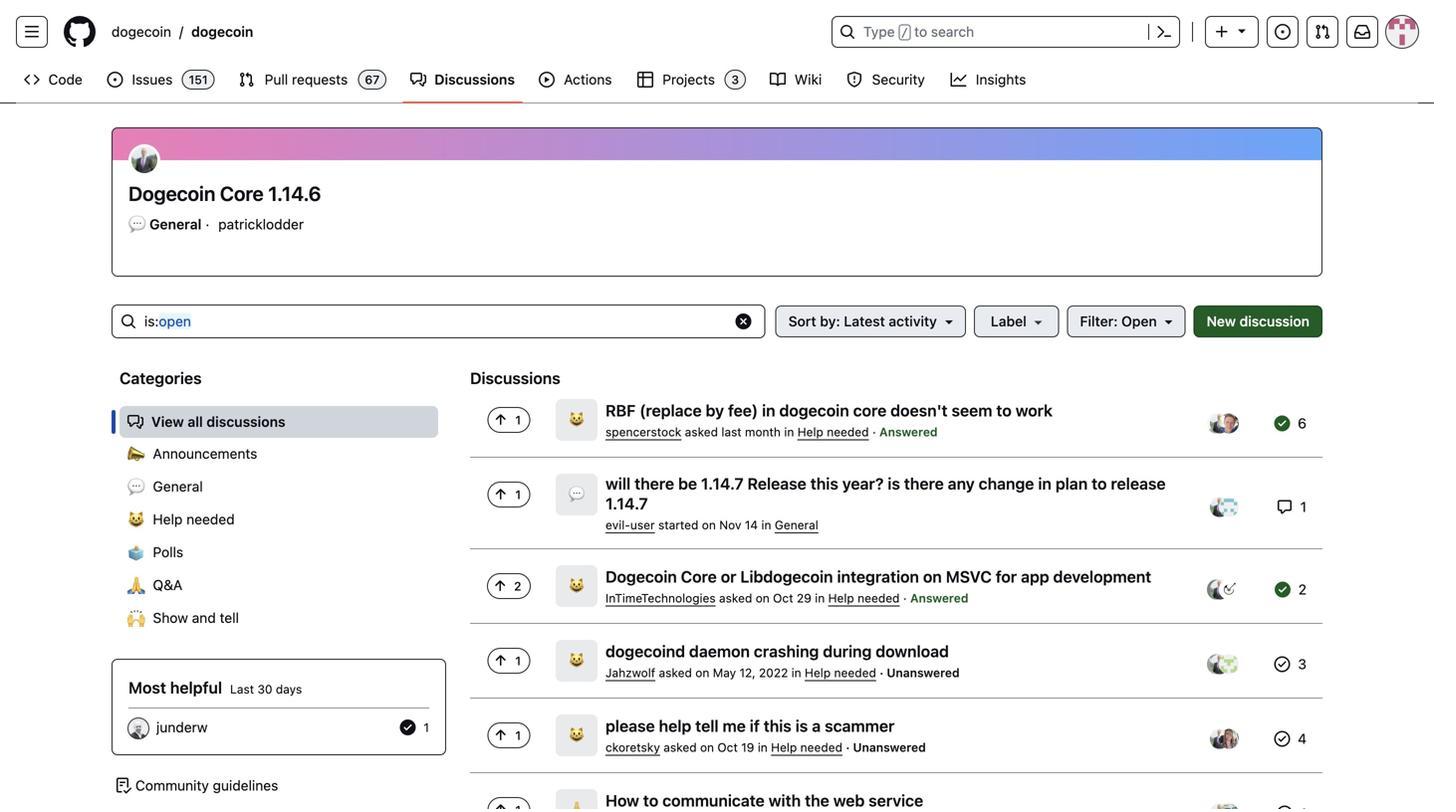 Task type: locate. For each thing, give the bounding box(es) containing it.
asked down help
[[664, 741, 697, 755]]

· inside 'rbf (replace by fee) in dogecoin core doesn't seem to work spencerstock asked last month in help needed · answered'
[[872, 426, 876, 440]]

during
[[823, 643, 872, 662]]

new discussion
[[1207, 313, 1310, 330]]

graph image
[[951, 72, 967, 88]]

asked down dogecoind
[[659, 667, 692, 681]]

needed
[[827, 426, 869, 440], [186, 512, 235, 528], [858, 592, 900, 606], [834, 667, 876, 681], [801, 741, 843, 755]]

dogecoin link up 151
[[183, 16, 261, 48]]

4 arrow up image from the top
[[492, 803, 508, 810]]

view all discussions
[[151, 414, 286, 430]]

2 1 button from the top
[[487, 482, 531, 534]]

@patricklodder image for will there be 1.14.7 release this year? is there any change in plan to release 1.14.7
[[1210, 498, 1230, 517]]

comment discussion image
[[411, 72, 427, 88]]

2 horizontal spatial dogecoin
[[780, 402, 849, 421]]

answered inside dogecoin core or libdogecoin integration on msvc for app development intimetechnologies asked on oct 29 in help needed · answered
[[910, 592, 969, 606]]

dogecoin up 151
[[191, 23, 253, 40]]

to right "plan"
[[1092, 475, 1107, 494]]

answered for core
[[880, 426, 938, 440]]

command palette image
[[1156, 24, 1172, 40]]

this right if
[[764, 717, 792, 736]]

0 horizontal spatial 1.14.7
[[606, 495, 648, 513]]

@jahzwolf image
[[1219, 655, 1239, 675]]

0 vertical spatial dogecoin
[[128, 182, 215, 205]]

67
[[365, 73, 380, 87]]

will there be 1.14.7 release this year? is there any change in plan to release 1.14.7 evil-user started on nov 14 in general
[[606, 475, 1166, 532]]

dogecoin left core
[[780, 402, 849, 421]]

· down core
[[872, 426, 876, 440]]

me
[[723, 717, 746, 736]]

search
[[931, 23, 974, 40]]

is inside will there be 1.14.7 release this year? is there any change in plan to release 1.14.7 evil-user started on nov 14 in general
[[888, 475, 900, 494]]

0 vertical spatial oct
[[773, 592, 794, 606]]

3 1 button from the top
[[487, 648, 531, 700]]

this
[[811, 475, 839, 494], [764, 717, 792, 736]]

guidelines
[[213, 778, 278, 794]]

security
[[872, 71, 925, 88]]

tell left me
[[695, 717, 719, 736]]

intimetechnologies
[[606, 592, 716, 606]]

1 vertical spatial discussions
[[470, 369, 561, 388]]

0 horizontal spatial to
[[915, 23, 927, 40]]

1 @patricklodder image from the top
[[1210, 414, 1230, 434]]

label
[[991, 313, 1030, 330]]

dogecoin inside dogecoin core 1.14.6 💬 general · patricklodder
[[128, 182, 215, 205]]

dogecoin up issues
[[112, 23, 171, 40]]

asked
[[685, 426, 718, 440], [719, 592, 752, 606], [659, 667, 692, 681], [664, 741, 697, 755]]

0 horizontal spatial is
[[144, 313, 155, 330]]

1 horizontal spatial to
[[997, 402, 1012, 421]]

oct inside please help tell me if this is a scammer ckoretsky asked on oct 19 in help needed · unanswered
[[718, 741, 738, 755]]

💬 general
[[128, 476, 203, 499]]

· left patricklodder
[[206, 216, 210, 233]]

@patricklodder image for dogecoind daemon crashing during download
[[1210, 655, 1230, 675]]

0 vertical spatial 1.14.7
[[701, 475, 744, 494]]

1 horizontal spatial check circle fill image
[[1275, 582, 1291, 598]]

issues
[[132, 71, 173, 88]]

💬 down patricklodder "icon"
[[128, 213, 146, 236]]

needed down dogecoin core or libdogecoin integration on msvc for app development link at bottom
[[858, 592, 900, 606]]

general inside 💬 general
[[153, 479, 203, 495]]

@patricklodder image
[[1210, 414, 1230, 434], [1210, 498, 1230, 517], [1210, 655, 1230, 675], [1210, 730, 1230, 749]]

1 vertical spatial git pull request image
[[239, 72, 255, 88]]

0 horizontal spatial dogecoin
[[128, 182, 215, 205]]

announcements
[[153, 446, 257, 462]]

there left be
[[635, 475, 674, 494]]

2 vertical spatial is
[[796, 717, 808, 736]]

helpful
[[170, 679, 222, 698]]

6 link
[[1274, 415, 1307, 432]]

tell inside please help tell me if this is a scammer ckoretsky asked on oct 19 in help needed · unanswered
[[695, 717, 719, 736]]

please help tell me if this is a scammer ckoretsky asked on oct 19 in help needed · unanswered
[[606, 717, 926, 755]]

in inside please help tell me if this is a scammer ckoretsky asked on oct 19 in help needed · unanswered
[[758, 741, 768, 755]]

dogecoin for or
[[606, 568, 677, 587]]

junderw link
[[156, 720, 208, 736]]

1 vertical spatial 3
[[1295, 656, 1307, 673]]

1 vertical spatial this
[[764, 717, 792, 736]]

actions
[[564, 71, 612, 88]]

tell right and
[[220, 610, 239, 627]]

this inside will there be 1.14.7 release this year? is there any change in plan to release 1.14.7 evil-user started on nov 14 in general
[[811, 475, 839, 494]]

shield image
[[847, 72, 863, 88]]

needed down 💬 general
[[186, 512, 235, 528]]

0 vertical spatial git pull request image
[[1315, 24, 1331, 40]]

discussions
[[206, 414, 286, 430]]

1 horizontal spatial dogecoin link
[[183, 16, 261, 48]]

general inside dogecoin core 1.14.6 💬 general · patricklodder
[[149, 216, 202, 233]]

12,
[[740, 667, 756, 681]]

😺 left the 'jahzwolf' link
[[569, 651, 585, 672]]

core
[[220, 182, 264, 205], [681, 568, 717, 587]]

💬 inside discussions list
[[569, 485, 585, 506]]

type
[[864, 23, 895, 40]]

dogecoin link up issues
[[104, 16, 179, 48]]

/ for type
[[901, 26, 908, 40]]

in right 14
[[762, 518, 771, 532]]

2 @patricklodder image from the top
[[1210, 498, 1230, 517]]

0 vertical spatial unanswered
[[887, 667, 960, 681]]

0 vertical spatial general
[[149, 216, 202, 233]]

💬 for 💬 general
[[128, 476, 145, 499]]

help inside please help tell me if this is a scammer ckoretsky asked on oct 19 in help needed · unanswered
[[771, 741, 797, 755]]

0 vertical spatial arrow up image
[[492, 653, 508, 669]]

arrow up image inside 2 button
[[492, 579, 508, 595]]

triangle down image right open
[[1161, 314, 1177, 330]]

1 horizontal spatial is
[[796, 717, 808, 736]]

0 vertical spatial 3
[[731, 73, 739, 87]]

help down 'rbf (replace by fee) in dogecoin core doesn't seem to work' 'link'
[[798, 426, 824, 440]]

asked down or
[[719, 592, 752, 606]]

0 vertical spatial discussions
[[435, 71, 515, 88]]

triangle down image
[[1234, 22, 1250, 38], [1161, 314, 1177, 330]]

@patricklodder image for please help tell me if this is a scammer
[[1210, 730, 1230, 749]]

0 horizontal spatial check circle fill image
[[400, 720, 416, 736]]

in inside dogecoind daemon crashing during download jahzwolf asked on may 12, 2022 in help needed · unanswered
[[792, 667, 802, 681]]

answered inside 'rbf (replace by fee) in dogecoin core doesn't seem to work spencerstock asked last month in help needed · answered'
[[880, 426, 938, 440]]

help needed link down 'rbf (replace by fee) in dogecoin core doesn't seem to work' 'link'
[[798, 426, 869, 440]]

1 horizontal spatial there
[[904, 475, 944, 494]]

unanswered down download
[[887, 667, 960, 681]]

oct inside dogecoin core or libdogecoin integration on msvc for app development intimetechnologies asked on oct 29 in help needed · answered
[[773, 592, 794, 606]]

git pull request image
[[1315, 24, 1331, 40], [239, 72, 255, 88]]

0 horizontal spatial this
[[764, 717, 792, 736]]

1 vertical spatial oct
[[718, 741, 738, 755]]

0 vertical spatial check circle fill image
[[1275, 582, 1291, 598]]

1 horizontal spatial core
[[681, 568, 717, 587]]

on inside will there be 1.14.7 release this year? is there any change in plan to release 1.14.7 evil-user started on nov 14 in general
[[702, 518, 716, 532]]

dogecoin / dogecoin
[[112, 23, 253, 40]]

list
[[104, 16, 820, 48], [112, 398, 446, 643]]

@patricklodder image left comment "icon"
[[1210, 498, 1230, 517]]

1 there from the left
[[635, 475, 674, 494]]

2
[[514, 580, 522, 594], [1295, 582, 1307, 598]]

this left year?
[[811, 475, 839, 494]]

unanswered inside please help tell me if this is a scammer ckoretsky asked on oct 19 in help needed · unanswered
[[853, 741, 926, 755]]

git pull request image for issue opened icon
[[239, 72, 255, 88]]

help down 💬 general
[[153, 512, 183, 528]]

😺 left rbf
[[569, 410, 585, 431]]

🙏
[[128, 575, 145, 598]]

0 vertical spatial to
[[915, 23, 927, 40]]

😺 right 2 button
[[569, 576, 585, 597]]

💬 down 📣
[[128, 476, 145, 499]]

arrow up image
[[492, 412, 508, 428], [492, 487, 508, 503], [492, 579, 508, 595], [492, 803, 508, 810]]

1 vertical spatial general
[[153, 479, 203, 495]]

0 horizontal spatial 3
[[731, 73, 739, 87]]

triangle down image right plus 'icon'
[[1234, 22, 1250, 38]]

be
[[678, 475, 697, 494]]

help needed link
[[798, 426, 869, 440], [828, 592, 900, 606], [805, 667, 876, 681], [771, 741, 843, 755]]

filter:
[[1080, 313, 1118, 330]]

1 vertical spatial tell
[[695, 717, 719, 736]]

answered
[[880, 426, 938, 440], [910, 592, 969, 606]]

3 arrow up image from the top
[[492, 579, 508, 595]]

needed down 'rbf (replace by fee) in dogecoin core doesn't seem to work' 'link'
[[827, 426, 869, 440]]

0 horizontal spatial triangle down image
[[1161, 314, 1177, 330]]

in right the 2022 at the bottom of page
[[792, 667, 802, 681]]

filter: open
[[1080, 313, 1157, 330]]

0 horizontal spatial 2
[[514, 580, 522, 594]]

check circle fill image inside 2 link
[[1275, 582, 1291, 598]]

3 @patricklodder image from the top
[[1210, 655, 1230, 675]]

needed inside 'rbf (replace by fee) in dogecoin core doesn't seem to work spencerstock asked last month in help needed · answered'
[[827, 426, 869, 440]]

@patricklodder image left check circle image
[[1210, 730, 1230, 749]]

work
[[1016, 402, 1053, 421]]

on
[[702, 518, 716, 532], [923, 568, 942, 587], [756, 592, 770, 606], [696, 667, 710, 681], [700, 741, 714, 755]]

💬 inside dogecoin core 1.14.6 💬 general · patricklodder
[[128, 213, 146, 236]]

arrow up image for please
[[492, 728, 508, 744]]

help needed link down integration
[[828, 592, 900, 606]]

pull
[[265, 71, 288, 88]]

patricklodder link
[[218, 214, 304, 235]]

categories
[[120, 369, 202, 388]]

help right 19
[[771, 741, 797, 755]]

4 1 button from the top
[[487, 723, 531, 775]]

book image
[[770, 72, 786, 88]]

0 vertical spatial triangle down image
[[1234, 22, 1250, 38]]

patricklodder
[[218, 216, 304, 233]]

0 vertical spatial this
[[811, 475, 839, 494]]

core inside dogecoin core 1.14.6 💬 general · patricklodder
[[220, 182, 264, 205]]

there left any
[[904, 475, 944, 494]]

last
[[722, 426, 742, 440]]

on left may on the bottom of the page
[[696, 667, 710, 681]]

asked inside 'rbf (replace by fee) in dogecoin core doesn't seem to work spencerstock asked last month in help needed · answered'
[[685, 426, 718, 440]]

year?
[[843, 475, 884, 494]]

dogecoin down patricklodder "icon"
[[128, 182, 215, 205]]

💬 for 💬
[[569, 485, 585, 506]]

git pull request image left pull
[[239, 72, 255, 88]]

dogecoin up intimetechnologies link at the left of page
[[606, 568, 677, 587]]

/ for dogecoin
[[179, 23, 183, 40]]

2 arrow up image from the top
[[492, 728, 508, 744]]

rbf (replace by fee) in dogecoin core doesn't seem to work spencerstock asked last month in help needed · answered
[[606, 402, 1053, 440]]

will
[[606, 475, 631, 494]]

list containing 📣
[[112, 398, 446, 643]]

1 horizontal spatial git pull request image
[[1315, 24, 1331, 40]]

help needed link down during
[[805, 667, 876, 681]]

1.14.7 right be
[[701, 475, 744, 494]]

151
[[189, 73, 208, 87]]

libdogecoin
[[741, 568, 833, 587]]

crashing
[[754, 643, 819, 662]]

homepage image
[[64, 16, 96, 48]]

/ inside dogecoin / dogecoin
[[179, 23, 183, 40]]

app
[[1021, 568, 1050, 587]]

is left a
[[796, 717, 808, 736]]

@patricklodder image left check circle icon
[[1210, 655, 1230, 675]]

· down dogecoin core or libdogecoin integration on msvc for app development link at bottom
[[903, 592, 907, 606]]

in right month
[[784, 426, 794, 440]]

2 vertical spatial to
[[1092, 475, 1107, 494]]

😺 for dogecoin core or libdogecoin integration on msvc for app development
[[569, 576, 585, 597]]

2 vertical spatial general
[[775, 518, 819, 532]]

😺 for dogecoind daemon crashing during download
[[569, 651, 585, 672]]

1 vertical spatial 1.14.7
[[606, 495, 648, 513]]

1 horizontal spatial triangle down image
[[1234, 22, 1250, 38]]

notifications image
[[1355, 24, 1371, 40]]

4 @patricklodder image from the top
[[1210, 730, 1230, 749]]

open
[[1122, 313, 1157, 330]]

help needed link for download
[[805, 667, 876, 681]]

0 vertical spatial tell
[[220, 610, 239, 627]]

check circle image
[[1274, 732, 1290, 747]]

/
[[179, 23, 183, 40], [901, 26, 908, 40]]

1 horizontal spatial tell
[[695, 717, 719, 736]]

dogecoind
[[606, 643, 685, 662]]

dogecoin for 1.14.6
[[128, 182, 215, 205]]

check circle fill image
[[1275, 582, 1291, 598], [400, 720, 416, 736]]

is right year?
[[888, 475, 900, 494]]

0 horizontal spatial there
[[635, 475, 674, 494]]

to left search
[[915, 23, 927, 40]]

2 button
[[487, 574, 531, 626]]

to inside 'rbf (replace by fee) in dogecoin core doesn't seem to work spencerstock asked last month in help needed · answered'
[[997, 402, 1012, 421]]

comment discussion image
[[128, 414, 143, 430]]

spencerstock link
[[606, 426, 682, 440]]

dogecoin
[[112, 23, 171, 40], [191, 23, 253, 40], [780, 402, 849, 421]]

in right 19
[[758, 741, 768, 755]]

projects
[[663, 71, 715, 88]]

jahzwolf link
[[606, 667, 656, 681]]

😺 left please
[[569, 726, 585, 747]]

0 vertical spatial is
[[144, 313, 155, 330]]

checklist image
[[116, 778, 131, 794]]

on left nov
[[702, 518, 716, 532]]

intimetechnologies link
[[606, 592, 716, 606]]

on left 19
[[700, 741, 714, 755]]

1 vertical spatial answered
[[910, 592, 969, 606]]

oct left 19
[[718, 741, 738, 755]]

1 vertical spatial list
[[112, 398, 446, 643]]

needed down a
[[801, 741, 843, 755]]

· inside dogecoind daemon crashing during download jahzwolf asked on may 12, 2022 in help needed · unanswered
[[880, 667, 884, 681]]

1 button
[[487, 407, 531, 459], [487, 482, 531, 534], [487, 648, 531, 700], [487, 723, 531, 775]]

· down download
[[880, 667, 884, 681]]

1 vertical spatial core
[[681, 568, 717, 587]]

1 horizontal spatial /
[[901, 26, 908, 40]]

for
[[996, 568, 1017, 587]]

0 horizontal spatial git pull request image
[[239, 72, 255, 88]]

sort
[[789, 313, 816, 330]]

a
[[812, 717, 821, 736]]

discussions right comment discussion icon
[[435, 71, 515, 88]]

this inside please help tell me if this is a scammer ckoretsky asked on oct 19 in help needed · unanswered
[[764, 717, 792, 736]]

release
[[1111, 475, 1166, 494]]

last
[[230, 683, 254, 697]]

needed down during
[[834, 667, 876, 681]]

30
[[257, 683, 272, 697]]

any
[[948, 475, 975, 494]]

git pull request image right issue opened image
[[1315, 24, 1331, 40]]

1 horizontal spatial 1.14.7
[[701, 475, 744, 494]]

· down scammer
[[846, 741, 850, 755]]

core up patricklodder
[[220, 182, 264, 205]]

core for 1.14.6
[[220, 182, 264, 205]]

19
[[741, 741, 754, 755]]

please help tell me if this is a scammer link
[[606, 717, 895, 737]]

1 button for will there be 1.14.7 release this year? is there any change in plan to release 1.14.7
[[487, 482, 531, 534]]

general down patricklodder "icon"
[[149, 216, 202, 233]]

dogecoin core or libdogecoin integration on msvc for app development link
[[606, 568, 1152, 587]]

0 vertical spatial answered
[[880, 426, 938, 440]]

2 horizontal spatial is
[[888, 475, 900, 494]]

needed inside 😺 help needed
[[186, 512, 235, 528]]

1 horizontal spatial 3
[[1295, 656, 1307, 673]]

0 vertical spatial list
[[104, 16, 820, 48]]

💬 left will
[[569, 485, 585, 506]]

2 arrow up image from the top
[[492, 487, 508, 503]]

development
[[1053, 568, 1152, 587]]

📣
[[128, 444, 145, 466]]

1 vertical spatial arrow up image
[[492, 728, 508, 744]]

days
[[276, 683, 302, 697]]

to inside will there be 1.14.7 release this year? is there any change in plan to release 1.14.7 evil-user started on nov 14 in general
[[1092, 475, 1107, 494]]

help down during
[[805, 667, 831, 681]]

1 horizontal spatial this
[[811, 475, 839, 494]]

help inside dogecoind daemon crashing during download jahzwolf asked on may 12, 2022 in help needed · unanswered
[[805, 667, 831, 681]]

help needed link for if
[[771, 741, 843, 755]]

1 1 button from the top
[[487, 407, 531, 459]]

may
[[713, 667, 736, 681]]

core inside dogecoin core or libdogecoin integration on msvc for app development intimetechnologies asked on oct 29 in help needed · answered
[[681, 568, 717, 587]]

unanswered down scammer
[[853, 741, 926, 755]]

community guidelines
[[135, 778, 278, 794]]

community
[[135, 778, 209, 794]]

1 button for dogecoind daemon crashing during download
[[487, 648, 531, 700]]

all
[[188, 414, 203, 430]]

@intimetechnologies image
[[1219, 580, 1239, 600]]

is right search icon
[[144, 313, 155, 330]]

evil-
[[606, 518, 630, 532]]

1 arrow up image from the top
[[492, 412, 508, 428]]

release
[[748, 475, 807, 494]]

help right 29
[[828, 592, 854, 606]]

2022
[[759, 667, 788, 681]]

arrow up image
[[492, 653, 508, 669], [492, 728, 508, 744]]

needed inside please help tell me if this is a scammer ckoretsky asked on oct 19 in help needed · unanswered
[[801, 741, 843, 755]]

1.14.7 up evil-user link
[[606, 495, 648, 513]]

· inside dogecoin core 1.14.6 💬 general · patricklodder
[[206, 216, 210, 233]]

core left or
[[681, 568, 717, 587]]

general up 😺 help needed
[[153, 479, 203, 495]]

to left work
[[997, 402, 1012, 421]]

in right 29
[[815, 592, 825, 606]]

@patricklodder image left check circle fill icon
[[1210, 414, 1230, 434]]

1 arrow up image from the top
[[492, 653, 508, 669]]

0 horizontal spatial /
[[179, 23, 183, 40]]

oct left 29
[[773, 592, 794, 606]]

general right 14
[[775, 518, 819, 532]]

2 horizontal spatial to
[[1092, 475, 1107, 494]]

0 vertical spatial core
[[220, 182, 264, 205]]

1 comment: hossein-teimouri, 10:02am on october 05 image
[[1277, 806, 1293, 810]]

discussions down search all discussions text field
[[470, 369, 561, 388]]

0 horizontal spatial dogecoin link
[[104, 16, 179, 48]]

and
[[192, 610, 216, 627]]

1 vertical spatial check circle fill image
[[400, 720, 416, 736]]

3 right check circle icon
[[1295, 656, 1307, 673]]

0 horizontal spatial core
[[220, 182, 264, 205]]

answered down doesn't
[[880, 426, 938, 440]]

1 vertical spatial triangle down image
[[1161, 314, 1177, 330]]

1 vertical spatial dogecoin
[[606, 568, 677, 587]]

asked down by
[[685, 426, 718, 440]]

1 horizontal spatial oct
[[773, 592, 794, 606]]

in inside dogecoin core or libdogecoin integration on msvc for app development intimetechnologies asked on oct 29 in help needed · answered
[[815, 592, 825, 606]]

3 left the book icon
[[731, 73, 739, 87]]

answered down msvc at the right bottom of the page
[[910, 592, 969, 606]]

/ inside type / to search
[[901, 26, 908, 40]]

1 vertical spatial unanswered
[[853, 741, 926, 755]]

1 vertical spatial to
[[997, 402, 1012, 421]]

integration
[[837, 568, 919, 587]]

table image
[[637, 72, 653, 88]]

dogecoin inside 'rbf (replace by fee) in dogecoin core doesn't seem to work spencerstock asked last month in help needed · answered'
[[780, 402, 849, 421]]

0 horizontal spatial oct
[[718, 741, 738, 755]]

dogecoin inside dogecoin core or libdogecoin integration on msvc for app development intimetechnologies asked on oct 29 in help needed · answered
[[606, 568, 677, 587]]

0 horizontal spatial tell
[[220, 610, 239, 627]]

· inside please help tell me if this is a scammer ckoretsky asked on oct 19 in help needed · unanswered
[[846, 741, 850, 755]]

1 horizontal spatial dogecoin
[[606, 568, 677, 587]]

dogecoind daemon crashing during download link
[[606, 642, 949, 662]]

help needed link down a
[[771, 741, 843, 755]]

1 vertical spatial is
[[888, 475, 900, 494]]

junderw
[[156, 720, 208, 736]]

1 for rbf (replace by fee) in dogecoin core doesn't seem to work
[[515, 413, 521, 427]]



Task type: vqa. For each thing, say whether or not it's contained in the screenshot.


Task type: describe. For each thing, give the bounding box(es) containing it.
type / to search
[[864, 23, 974, 40]]

🙏 q&a
[[128, 575, 183, 598]]

general inside will there be 1.14.7 release this year? is there any change in plan to release 1.14.7 evil-user started on nov 14 in general
[[775, 518, 819, 532]]

dogecoin core 1.14.6 link
[[128, 181, 1306, 206]]

needed inside dogecoin core or libdogecoin integration on msvc for app development intimetechnologies asked on oct 29 in help needed · answered
[[858, 592, 900, 606]]

if
[[750, 717, 760, 736]]

🙌
[[128, 608, 145, 631]]

pull requests
[[265, 71, 348, 88]]

6
[[1294, 415, 1307, 432]]

1 button for rbf (replace by fee) in dogecoin core doesn't seem to work
[[487, 407, 531, 459]]

asked inside please help tell me if this is a scammer ckoretsky asked on oct 19 in help needed · unanswered
[[664, 741, 697, 755]]

arrow up image for will
[[492, 487, 508, 503]]

patricklodder image
[[128, 144, 160, 176]]

2 dogecoin link from the left
[[183, 16, 261, 48]]

comment image
[[1277, 500, 1293, 515]]

list containing dogecoin / dogecoin
[[104, 16, 820, 48]]

:
[[155, 313, 159, 330]]

@evil user image
[[1219, 498, 1239, 517]]

polls
[[153, 544, 183, 561]]

wiki link
[[762, 65, 831, 95]]

new discussion link
[[1194, 306, 1323, 338]]

evil-user link
[[606, 518, 655, 532]]

Search all discussions text field
[[144, 306, 723, 338]]

1 for will there be 1.14.7 release this year? is there any change in plan to release 1.14.7
[[515, 488, 521, 502]]

arrow up image for rbf
[[492, 412, 508, 428]]

open
[[159, 313, 191, 330]]

latest
[[844, 313, 885, 330]]

check circle fill image
[[1274, 416, 1290, 432]]

is : open
[[144, 313, 191, 330]]

git pull request image for issue opened image
[[1315, 24, 1331, 40]]

code image
[[24, 72, 40, 88]]

1 for dogecoind daemon crashing during download
[[515, 654, 521, 668]]

security link
[[839, 65, 935, 95]]

answered for msvc
[[910, 592, 969, 606]]

3 link
[[1275, 656, 1307, 673]]

1 for please help tell me if this is a scammer
[[515, 729, 521, 743]]

1 link
[[1277, 499, 1307, 515]]

help inside 😺 help needed
[[153, 512, 183, 528]]

nov
[[719, 518, 742, 532]]

general link
[[775, 518, 819, 532]]

seem
[[952, 402, 993, 421]]

filter: open button
[[1067, 306, 1186, 338]]

dogecoin core or libdogecoin integration on msvc for app development intimetechnologies asked on oct 29 in help needed · answered
[[606, 568, 1152, 606]]

(replace
[[640, 402, 702, 421]]

unanswered inside dogecoind daemon crashing during download jahzwolf asked on may 12, 2022 in help needed · unanswered
[[887, 667, 960, 681]]

help inside dogecoin core or libdogecoin integration on msvc for app development intimetechnologies asked on oct 29 in help needed · answered
[[828, 592, 854, 606]]

4
[[1294, 731, 1307, 747]]

arrow up image for dogecoin
[[492, 579, 508, 595]]

· inside dogecoin core or libdogecoin integration on msvc for app development intimetechnologies asked on oct 29 in help needed · answered
[[903, 592, 907, 606]]

1 button for please help tell me if this is a scammer
[[487, 723, 531, 775]]

help needed link for integration
[[828, 592, 900, 606]]

on inside dogecoind daemon crashing during download jahzwolf asked on may 12, 2022 in help needed · unanswered
[[696, 667, 710, 681]]

plus image
[[1214, 24, 1230, 40]]

daemon
[[689, 643, 750, 662]]

😺 for rbf (replace by fee) in dogecoin core doesn't seem to work
[[569, 410, 585, 431]]

1 dogecoin link from the left
[[104, 16, 179, 48]]

help inside 'rbf (replace by fee) in dogecoin core doesn't seem to work spencerstock asked last month in help needed · answered'
[[798, 426, 824, 440]]

😺 for please help tell me if this is a scammer
[[569, 726, 585, 747]]

ckoretsky
[[606, 741, 660, 755]]

issue opened image
[[1275, 24, 1291, 40]]

1 horizontal spatial dogecoin
[[191, 23, 253, 40]]

issue opened image
[[107, 72, 123, 88]]

help needed link for in
[[798, 426, 869, 440]]

is inside please help tell me if this is a scammer ckoretsky asked on oct 19 in help needed · unanswered
[[796, 717, 808, 736]]

x circle fill image
[[736, 314, 752, 330]]

@spencerstock image
[[1219, 414, 1239, 434]]

will there be 1.14.7 release this year? is there any change in plan to release 1.14.7 link
[[606, 474, 1183, 514]]

on left msvc at the right bottom of the page
[[923, 568, 942, 587]]

new
[[1207, 313, 1236, 330]]

plan
[[1056, 475, 1088, 494]]

insights
[[976, 71, 1026, 88]]

🗳️
[[128, 542, 145, 565]]

on inside please help tell me if this is a scammer ckoretsky asked on oct 19 in help needed · unanswered
[[700, 741, 714, 755]]

this for 💬
[[811, 475, 839, 494]]

started
[[658, 518, 699, 532]]

arrow up image for dogecoind
[[492, 653, 508, 669]]

actions link
[[531, 65, 621, 95]]

0 horizontal spatial dogecoin
[[112, 23, 171, 40]]

in left "plan"
[[1038, 475, 1052, 494]]

check circle image
[[1275, 657, 1291, 673]]

scammer
[[825, 717, 895, 736]]

change
[[979, 475, 1034, 494]]

14
[[745, 518, 758, 532]]

dogecoin core 1.14.6 💬 general · patricklodder
[[128, 182, 321, 236]]

2 there from the left
[[904, 475, 944, 494]]

😺 up 🗳️
[[128, 509, 145, 532]]

@junderw image
[[128, 719, 148, 739]]

ckoretsky link
[[606, 741, 660, 755]]

rbf
[[606, 402, 636, 421]]

3 inside discussions list
[[1295, 656, 1307, 673]]

discussions list
[[470, 383, 1323, 810]]

📣 announcements
[[128, 444, 257, 466]]

29
[[797, 592, 812, 606]]

1 horizontal spatial 2
[[1295, 582, 1307, 598]]

@ckoretsky image
[[1219, 730, 1239, 749]]

2 inside button
[[514, 580, 522, 594]]

triangle down image inside filter: open popup button
[[1161, 314, 1177, 330]]

download
[[876, 643, 949, 662]]

rbf (replace by fee) in dogecoin core doesn't seem to work link
[[606, 401, 1053, 421]]

triangle down image
[[941, 314, 957, 330]]

or
[[721, 568, 737, 587]]

play image
[[539, 72, 555, 88]]

tell inside 🙌 show and tell
[[220, 610, 239, 627]]

needed inside dogecoind daemon crashing during download jahzwolf asked on may 12, 2022 in help needed · unanswered
[[834, 667, 876, 681]]

dogecoind daemon crashing during download jahzwolf asked on may 12, 2022 in help needed · unanswered
[[606, 643, 960, 681]]

in up month
[[762, 402, 776, 421]]

core
[[853, 402, 887, 421]]

asked inside dogecoin core or libdogecoin integration on msvc for app development intimetechnologies asked on oct 29 in help needed · answered
[[719, 592, 752, 606]]

asked inside dogecoind daemon crashing during download jahzwolf asked on may 12, 2022 in help needed · unanswered
[[659, 667, 692, 681]]

view all discussions link
[[120, 406, 438, 438]]

sort by: latest activity
[[789, 313, 937, 330]]

search image
[[121, 314, 136, 330]]

@patricklodder image
[[1210, 580, 1230, 600]]

this for 😺
[[764, 717, 792, 736]]

on down libdogecoin
[[756, 592, 770, 606]]

@patricklodder image for rbf (replace by fee) in dogecoin core doesn't seem to work
[[1210, 414, 1230, 434]]

most
[[128, 679, 166, 698]]

by
[[706, 402, 724, 421]]

😺 help needed
[[128, 509, 235, 532]]

insights link
[[943, 65, 1036, 95]]

show
[[153, 610, 188, 627]]

most helpful last 30 days
[[128, 679, 302, 698]]

core for or
[[681, 568, 717, 587]]



